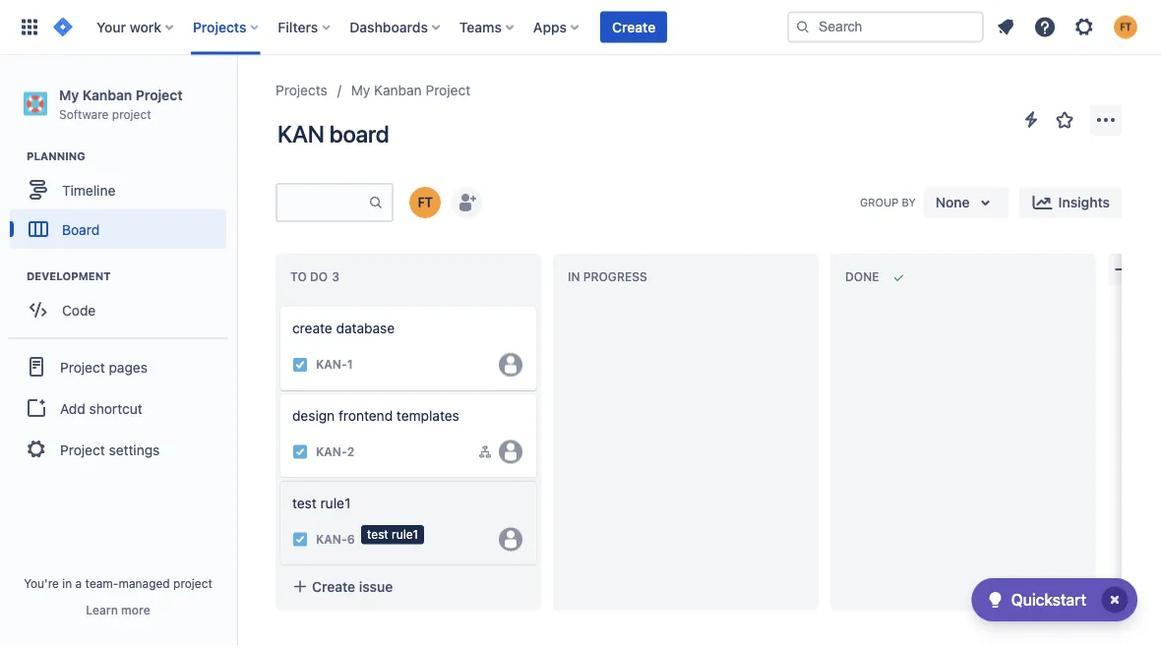 Task type: vqa. For each thing, say whether or not it's contained in the screenshot.
the top Task image
yes



Task type: locate. For each thing, give the bounding box(es) containing it.
kan
[[278, 120, 325, 148]]

project down add
[[60, 442, 105, 458]]

1 vertical spatial kan-
[[316, 446, 347, 459]]

1 vertical spatial create
[[312, 579, 356, 595]]

1 horizontal spatial test
[[367, 528, 389, 542]]

1 horizontal spatial my
[[351, 82, 371, 98]]

2 unassigned image from the top
[[499, 528, 523, 552]]

1 vertical spatial unassigned image
[[499, 528, 523, 552]]

2 vertical spatial kan-
[[316, 533, 347, 547]]

0 horizontal spatial project
[[112, 107, 151, 121]]

learn more button
[[86, 603, 150, 618]]

project
[[426, 82, 471, 98], [136, 87, 183, 103], [60, 359, 105, 375], [60, 442, 105, 458]]

design frontend templates
[[292, 408, 460, 424]]

check image
[[984, 589, 1008, 612]]

Search this board text field
[[278, 185, 368, 221]]

0 horizontal spatial test rule1
[[292, 495, 351, 512]]

search image
[[796, 19, 811, 35]]

group
[[8, 338, 228, 478]]

1 horizontal spatial test rule1
[[367, 528, 419, 542]]

pages
[[109, 359, 148, 375]]

1 horizontal spatial rule1
[[392, 528, 419, 542]]

my inside my kanban project software project
[[59, 87, 79, 103]]

projects button
[[187, 11, 266, 43]]

2 task image from the top
[[292, 532, 308, 548]]

kan-2
[[316, 446, 355, 459]]

software
[[59, 107, 109, 121]]

kanban inside my kanban project software project
[[82, 87, 132, 103]]

0 vertical spatial kan-
[[316, 358, 347, 372]]

create button
[[601, 11, 668, 43]]

0 vertical spatial rule1
[[321, 495, 351, 512]]

0 of 1 child issues complete image
[[478, 445, 493, 460], [478, 445, 493, 460]]

0 vertical spatial unassigned image
[[499, 441, 523, 464]]

create issue button
[[281, 570, 537, 605]]

code
[[62, 302, 96, 318]]

your work button
[[91, 11, 181, 43]]

project right software
[[112, 107, 151, 121]]

kan- right task icon
[[316, 446, 347, 459]]

create for create
[[613, 19, 656, 35]]

kan- up "create issue"
[[316, 533, 347, 547]]

0 horizontal spatial test
[[292, 495, 317, 512]]

0 horizontal spatial create
[[312, 579, 356, 595]]

test down create issue image
[[292, 495, 317, 512]]

projects
[[193, 19, 247, 35], [276, 82, 328, 98]]

kanban for my kanban project
[[374, 82, 422, 98]]

sidebar navigation image
[[215, 79, 258, 118]]

dashboards
[[350, 19, 428, 35]]

create issue image
[[269, 468, 292, 492]]

in
[[62, 577, 72, 591]]

unassigned image
[[499, 441, 523, 464], [499, 528, 523, 552]]

project right managed
[[173, 577, 213, 591]]

kanban inside my kanban project link
[[374, 82, 422, 98]]

project
[[112, 107, 151, 121], [173, 577, 213, 591]]

kan-6 link
[[316, 532, 355, 548]]

rule1 inside tooltip
[[392, 528, 419, 542]]

test right 6 on the left bottom of the page
[[367, 528, 389, 542]]

1 horizontal spatial project
[[173, 577, 213, 591]]

task image for test rule1
[[292, 532, 308, 548]]

notifications image
[[995, 15, 1018, 39]]

project pages link
[[8, 346, 228, 389]]

1 vertical spatial task image
[[292, 532, 308, 548]]

learn more
[[86, 604, 150, 617]]

by
[[902, 196, 916, 209]]

apps
[[534, 19, 567, 35]]

project inside my kanban project software project
[[136, 87, 183, 103]]

0 vertical spatial projects
[[193, 19, 247, 35]]

test rule1 right 6 on the left bottom of the page
[[367, 528, 419, 542]]

to do
[[290, 270, 328, 284]]

my up software
[[59, 87, 79, 103]]

kan- for database
[[316, 358, 347, 372]]

test
[[292, 495, 317, 512], [367, 528, 389, 542]]

0 horizontal spatial kanban
[[82, 87, 132, 103]]

kan-6
[[316, 533, 355, 547]]

1 horizontal spatial kanban
[[374, 82, 422, 98]]

create right apps dropdown button
[[613, 19, 656, 35]]

task image left kan-6 link in the bottom of the page
[[292, 532, 308, 548]]

task image
[[292, 445, 308, 460]]

your profile and settings image
[[1115, 15, 1138, 39]]

task image
[[292, 357, 308, 373], [292, 532, 308, 548]]

projects up sidebar navigation image
[[193, 19, 247, 35]]

project settings link
[[8, 429, 228, 472]]

create database
[[292, 321, 395, 337]]

appswitcher icon image
[[18, 15, 41, 39]]

project down work on the top of page
[[136, 87, 183, 103]]

add
[[60, 401, 85, 417]]

0 vertical spatial create
[[613, 19, 656, 35]]

add people image
[[455, 191, 479, 215]]

0 vertical spatial project
[[112, 107, 151, 121]]

kanban up software
[[82, 87, 132, 103]]

my for my kanban project
[[351, 82, 371, 98]]

test rule1 tooltip
[[361, 526, 425, 545]]

kan-1
[[316, 358, 353, 372]]

kan- for rule1
[[316, 533, 347, 547]]

my up board
[[351, 82, 371, 98]]

add shortcut
[[60, 401, 143, 417]]

you're in a team-managed project
[[24, 577, 213, 591]]

my kanban project
[[351, 82, 471, 98]]

0 horizontal spatial projects
[[193, 19, 247, 35]]

Search field
[[788, 11, 985, 43]]

kan-1 link
[[316, 357, 353, 374]]

create
[[613, 19, 656, 35], [312, 579, 356, 595]]

1 vertical spatial test rule1
[[367, 528, 419, 542]]

code link
[[10, 291, 226, 330]]

1 task image from the top
[[292, 357, 308, 373]]

funky town image
[[410, 187, 441, 219]]

projects for projects dropdown button at top
[[193, 19, 247, 35]]

my kanban project link
[[351, 79, 471, 102]]

settings image
[[1073, 15, 1097, 39]]

rule1 up kan-6
[[321, 495, 351, 512]]

1 vertical spatial projects
[[276, 82, 328, 98]]

3 kan- from the top
[[316, 533, 347, 547]]

test rule1
[[292, 495, 351, 512], [367, 528, 419, 542]]

projects inside projects dropdown button
[[193, 19, 247, 35]]

projects for the projects link
[[276, 82, 328, 98]]

1 vertical spatial test
[[367, 528, 389, 542]]

development image
[[3, 265, 27, 289]]

1 vertical spatial rule1
[[392, 528, 419, 542]]

1
[[347, 358, 353, 372]]

jira software image
[[51, 15, 75, 39]]

kanban
[[374, 82, 422, 98], [82, 87, 132, 103]]

create left issue
[[312, 579, 356, 595]]

1 unassigned image from the top
[[499, 441, 523, 464]]

quickstart
[[1012, 591, 1087, 610]]

work
[[130, 19, 161, 35]]

frontend
[[339, 408, 393, 424]]

more
[[121, 604, 150, 617]]

planning
[[27, 150, 85, 163]]

task image left kan-1 link
[[292, 357, 308, 373]]

quickstart button
[[973, 579, 1138, 622]]

0 horizontal spatial my
[[59, 87, 79, 103]]

projects up kan
[[276, 82, 328, 98]]

0 vertical spatial test rule1
[[292, 495, 351, 512]]

test rule1 up kan-6
[[292, 495, 351, 512]]

kanban up board
[[374, 82, 422, 98]]

1 vertical spatial project
[[173, 577, 213, 591]]

rule1
[[321, 495, 351, 512], [392, 528, 419, 542]]

create issue image
[[269, 293, 292, 317]]

rule1 up create issue button
[[392, 528, 419, 542]]

test inside tooltip
[[367, 528, 389, 542]]

1 horizontal spatial create
[[613, 19, 656, 35]]

0 vertical spatial task image
[[292, 357, 308, 373]]

2 kan- from the top
[[316, 446, 347, 459]]

more image
[[1095, 108, 1119, 132]]

to
[[290, 270, 307, 284]]

team-
[[85, 577, 119, 591]]

add shortcut button
[[8, 389, 228, 429]]

1 horizontal spatial projects
[[276, 82, 328, 98]]

create inside primary element
[[613, 19, 656, 35]]

shortcut
[[89, 401, 143, 417]]

kan- down create database
[[316, 358, 347, 372]]

create for create issue
[[312, 579, 356, 595]]

banner
[[0, 0, 1162, 55]]

projects link
[[276, 79, 328, 102]]

my
[[351, 82, 371, 98], [59, 87, 79, 103]]

my for my kanban project software project
[[59, 87, 79, 103]]

kan-
[[316, 358, 347, 372], [316, 446, 347, 459], [316, 533, 347, 547]]

1 kan- from the top
[[316, 358, 347, 372]]



Task type: describe. For each thing, give the bounding box(es) containing it.
help image
[[1034, 15, 1058, 39]]

do
[[310, 270, 328, 284]]

create issue
[[312, 579, 393, 595]]

kanban for my kanban project software project
[[82, 87, 132, 103]]

0 vertical spatial test
[[292, 495, 317, 512]]

kan board
[[278, 120, 389, 148]]

teams button
[[454, 11, 522, 43]]

create
[[292, 321, 333, 337]]

templates
[[397, 408, 460, 424]]

filters button
[[272, 11, 338, 43]]

project down the "teams"
[[426, 82, 471, 98]]

teams
[[460, 19, 502, 35]]

project up add
[[60, 359, 105, 375]]

2
[[347, 446, 355, 459]]

planning group
[[10, 149, 235, 255]]

you're
[[24, 577, 59, 591]]

test rule1 inside tooltip
[[367, 528, 419, 542]]

create column image
[[1113, 258, 1136, 282]]

database
[[336, 321, 395, 337]]

board
[[62, 221, 100, 238]]

star kan board image
[[1054, 108, 1077, 132]]

project settings
[[60, 442, 160, 458]]

your
[[96, 19, 126, 35]]

to do element
[[290, 270, 343, 284]]

a
[[75, 577, 82, 591]]

apps button
[[528, 11, 587, 43]]

board link
[[10, 210, 226, 249]]

automations menu button icon image
[[1020, 108, 1044, 131]]

project inside my kanban project software project
[[112, 107, 151, 121]]

dashboards button
[[344, 11, 448, 43]]

timeline
[[62, 182, 116, 198]]

0 horizontal spatial rule1
[[321, 495, 351, 512]]

board
[[330, 120, 389, 148]]

jira software image
[[51, 15, 75, 39]]

timeline link
[[10, 171, 226, 210]]

your work
[[96, 19, 161, 35]]

primary element
[[12, 0, 788, 55]]

design
[[292, 408, 335, 424]]

in
[[568, 270, 580, 284]]

group
[[861, 196, 899, 209]]

unassigned image
[[499, 353, 523, 377]]

dismiss quickstart image
[[1100, 585, 1131, 616]]

none button
[[924, 187, 1010, 219]]

task image for create database
[[292, 357, 308, 373]]

managed
[[119, 577, 170, 591]]

my kanban project software project
[[59, 87, 183, 121]]

issue
[[359, 579, 393, 595]]

kan-2 link
[[316, 444, 355, 461]]

insights button
[[1020, 187, 1123, 219]]

group containing project pages
[[8, 338, 228, 478]]

6
[[347, 533, 355, 547]]

banner containing your work
[[0, 0, 1162, 55]]

planning image
[[3, 145, 27, 169]]

development
[[27, 270, 111, 283]]

development group
[[10, 269, 235, 336]]

filters
[[278, 19, 318, 35]]

insights
[[1059, 194, 1111, 211]]

done
[[846, 270, 880, 284]]

insights image
[[1032, 191, 1055, 215]]

in progress
[[568, 270, 648, 284]]

progress
[[584, 270, 648, 284]]

learn
[[86, 604, 118, 617]]

none
[[936, 194, 971, 211]]

kan- for frontend
[[316, 446, 347, 459]]

group by
[[861, 196, 916, 209]]

settings
[[109, 442, 160, 458]]

project pages
[[60, 359, 148, 375]]



